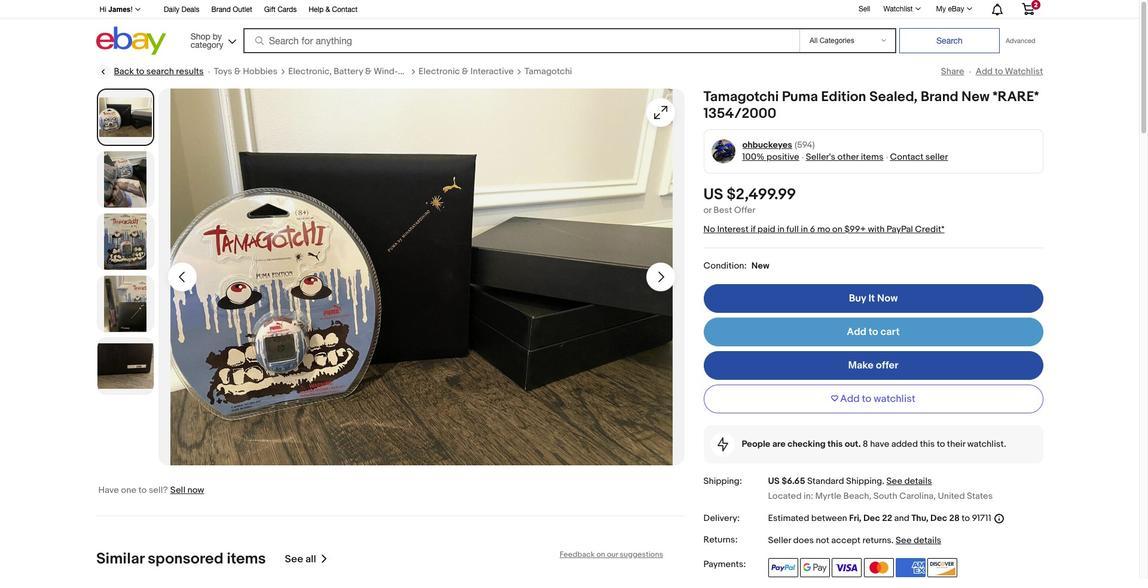 Task type: describe. For each thing, give the bounding box(es) containing it.
daily deals link
[[164, 4, 200, 17]]

battery
[[334, 66, 363, 77]]

no interest if paid in full in 6 mo on $99+ with paypal credit*
[[704, 224, 945, 235]]

sell inside account navigation
[[859, 5, 871, 13]]

items for similar sponsored items
[[227, 550, 266, 568]]

people
[[742, 439, 771, 450]]

tamagotchi for tamagotchi puma edition sealed, brand new *rare* 1354/2000
[[704, 89, 779, 105]]

not
[[816, 535, 830, 546]]

now
[[188, 485, 204, 496]]

add to watchlist
[[841, 393, 916, 405]]

contact seller
[[891, 151, 949, 163]]

offer
[[735, 205, 756, 216]]

. inside the us $6.65 standard shipping . see details located in: myrtle beach, south carolina, united states
[[883, 476, 885, 487]]

to left their
[[937, 439, 946, 450]]

see all link
[[285, 550, 328, 568]]

to inside button
[[863, 393, 872, 405]]

tamagotchi link
[[525, 66, 573, 78]]

watchlist.
[[968, 439, 1007, 450]]

hobbies
[[243, 66, 278, 77]]

to up *rare*
[[996, 66, 1004, 77]]

picture 4 of 5 image
[[97, 276, 153, 332]]

their
[[948, 439, 966, 450]]

seller does not accept returns . see details
[[769, 535, 942, 546]]

0 horizontal spatial sell
[[170, 485, 186, 496]]

now
[[878, 293, 898, 305]]

shipping
[[847, 476, 883, 487]]

master card image
[[864, 558, 894, 577]]

new inside tamagotchi puma edition sealed, brand new *rare* 1354/2000
[[962, 89, 990, 105]]

shipping:
[[704, 476, 743, 487]]

search
[[146, 66, 174, 77]]

up
[[398, 66, 410, 77]]

picture 1 of 5 image
[[98, 90, 153, 145]]

hi james !
[[100, 5, 133, 14]]

us for $2,499.99
[[704, 186, 724, 204]]

best
[[714, 205, 733, 216]]

if
[[751, 224, 756, 235]]

mo
[[818, 224, 831, 235]]

buy it now link
[[704, 284, 1044, 313]]

add to watchlist link
[[976, 66, 1044, 77]]

or
[[704, 205, 712, 216]]

(594)
[[795, 139, 816, 151]]

estimated
[[769, 513, 810, 524]]

2 dec from the left
[[931, 513, 948, 524]]

seller's
[[806, 151, 836, 163]]

6
[[811, 224, 816, 235]]

share button
[[942, 66, 965, 77]]

picture 3 of 5 image
[[97, 214, 153, 270]]

1 vertical spatial see
[[896, 535, 912, 546]]

ebay
[[949, 5, 965, 13]]

one
[[121, 485, 136, 496]]

to right 28
[[962, 513, 971, 524]]

seller
[[926, 151, 949, 163]]

Search for anything text field
[[245, 29, 798, 52]]

similar sponsored items
[[96, 550, 266, 568]]

deals
[[182, 5, 200, 14]]

buy it now
[[849, 293, 898, 305]]

are
[[773, 439, 786, 450]]

22
[[883, 513, 893, 524]]

checking
[[788, 439, 826, 450]]

picture 5 of 5 image
[[97, 338, 153, 394]]

james
[[108, 5, 131, 14]]

watchlist link
[[878, 2, 927, 16]]

full
[[787, 224, 799, 235]]

ohbuckeyes link
[[743, 139, 793, 151]]

100%
[[743, 151, 765, 163]]

& for toys
[[234, 66, 241, 77]]

paypal image
[[769, 558, 799, 577]]

returns:
[[704, 534, 738, 545]]

100% positive
[[743, 151, 800, 163]]

brand inside tamagotchi puma edition sealed, brand new *rare* 1354/2000
[[921, 89, 959, 105]]

picture 2 of 5 image
[[97, 151, 153, 208]]

daily
[[164, 5, 180, 14]]

us for $6.65
[[769, 476, 780, 487]]

help & contact link
[[309, 4, 358, 17]]

$6.65
[[782, 476, 806, 487]]

28
[[950, 513, 960, 524]]

1 vertical spatial details
[[914, 535, 942, 546]]

make offer link
[[704, 351, 1044, 380]]

1354/2000
[[704, 105, 777, 122]]

sell link
[[854, 5, 876, 13]]

standard
[[808, 476, 845, 487]]

to right one
[[138, 485, 147, 496]]

1 horizontal spatial contact
[[891, 151, 924, 163]]

sponsored
[[148, 550, 223, 568]]

make
[[849, 360, 874, 372]]

cart
[[881, 326, 900, 338]]

cards
[[278, 5, 297, 14]]

91711
[[973, 513, 992, 524]]

results
[[176, 66, 204, 77]]

condition:
[[704, 260, 747, 272]]

brand outlet
[[212, 5, 252, 14]]

watchlist
[[874, 393, 916, 405]]

all
[[305, 553, 316, 565]]

back
[[114, 66, 134, 77]]

contact seller link
[[891, 151, 949, 163]]

shop by category button
[[185, 27, 239, 52]]

carolina,
[[900, 491, 937, 502]]

sell now link
[[170, 485, 204, 496]]

discover image
[[928, 558, 958, 577]]

add for add to watchlist
[[841, 393, 860, 405]]

electronic,
[[288, 66, 332, 77]]

1 dec from the left
[[864, 513, 881, 524]]

does
[[794, 535, 814, 546]]

electronic, battery & wind-up
[[288, 66, 410, 77]]



Task type: locate. For each thing, give the bounding box(es) containing it.
it
[[869, 293, 876, 305]]

watchlist up *rare*
[[1006, 66, 1044, 77]]

see left all
[[285, 553, 303, 565]]

0 horizontal spatial us
[[704, 186, 724, 204]]

add right share button
[[976, 66, 994, 77]]

back to search results link
[[96, 65, 204, 79]]

between
[[812, 513, 848, 524]]

0 horizontal spatial items
[[227, 550, 266, 568]]

us up or at the right top of the page
[[704, 186, 724, 204]]

interactive
[[471, 66, 514, 77]]

see details link up carolina,
[[887, 476, 933, 487]]

0 horizontal spatial contact
[[332, 5, 358, 14]]

2 vertical spatial add
[[841, 393, 860, 405]]

0 horizontal spatial this
[[828, 439, 843, 450]]

united
[[939, 491, 966, 502]]

have
[[98, 485, 119, 496]]

add down "make"
[[841, 393, 860, 405]]

details
[[905, 476, 933, 487], [914, 535, 942, 546]]

us
[[704, 186, 724, 204], [769, 476, 780, 487]]

See all text field
[[285, 553, 316, 565]]

1 horizontal spatial us
[[769, 476, 780, 487]]

. up south
[[883, 476, 885, 487]]

0 horizontal spatial brand
[[212, 5, 231, 14]]

1 this from the left
[[828, 439, 843, 450]]

None submit
[[900, 28, 1000, 53]]

thu,
[[912, 513, 929, 524]]

new down share button
[[962, 89, 990, 105]]

0 horizontal spatial watchlist
[[884, 5, 914, 13]]

*rare*
[[993, 89, 1040, 105]]

none submit inside shop by category banner
[[900, 28, 1000, 53]]

my ebay
[[937, 5, 965, 13]]

us inside us $2,499.99 or best offer
[[704, 186, 724, 204]]

& for electronic
[[462, 66, 469, 77]]

contact inside account navigation
[[332, 5, 358, 14]]

toys
[[214, 66, 232, 77]]

us inside the us $6.65 standard shipping . see details located in: myrtle beach, south carolina, united states
[[769, 476, 780, 487]]

& inside account navigation
[[326, 5, 330, 14]]

0 vertical spatial sell
[[859, 5, 871, 13]]

us $2,499.99 or best offer
[[704, 186, 797, 216]]

puma
[[782, 89, 819, 105]]

watchlist right sell link
[[884, 5, 914, 13]]

& for help
[[326, 5, 330, 14]]

in:
[[804, 491, 814, 502]]

0 vertical spatial items
[[861, 151, 884, 163]]

dec left the 22 at the right bottom of the page
[[864, 513, 881, 524]]

2 this from the left
[[921, 439, 935, 450]]

dec
[[864, 513, 881, 524], [931, 513, 948, 524]]

&
[[326, 5, 330, 14], [234, 66, 241, 77], [365, 66, 372, 77], [462, 66, 469, 77]]

accept
[[832, 535, 861, 546]]

items left see all text box
[[227, 550, 266, 568]]

daily deals
[[164, 5, 200, 14]]

0 vertical spatial contact
[[332, 5, 358, 14]]

sell left now
[[170, 485, 186, 496]]

tamagotchi down search for anything text field
[[525, 66, 573, 77]]

1 vertical spatial tamagotchi
[[704, 89, 779, 105]]

in left 6
[[801, 224, 809, 235]]

1 horizontal spatial new
[[962, 89, 990, 105]]

0 vertical spatial tamagotchi
[[525, 66, 573, 77]]

0 horizontal spatial tamagotchi
[[525, 66, 573, 77]]

0 vertical spatial see
[[887, 476, 903, 487]]

on
[[833, 224, 843, 235], [597, 550, 605, 560]]

0 vertical spatial us
[[704, 186, 724, 204]]

1 vertical spatial sell
[[170, 485, 186, 496]]

seller
[[769, 535, 792, 546]]

electronic & interactive
[[419, 66, 514, 77]]

category
[[191, 40, 223, 49]]

.
[[883, 476, 885, 487], [892, 535, 894, 546]]

gift cards
[[264, 5, 297, 14]]

details up carolina,
[[905, 476, 933, 487]]

make offer
[[849, 360, 899, 372]]

seller's other items link
[[806, 151, 884, 163]]

1 vertical spatial new
[[752, 260, 770, 272]]

brand
[[212, 5, 231, 14], [921, 89, 959, 105]]

0 vertical spatial on
[[833, 224, 843, 235]]

add to watchlist
[[976, 66, 1044, 77]]

1 vertical spatial .
[[892, 535, 894, 546]]

shop by category banner
[[93, 0, 1044, 58]]

shop by category
[[191, 31, 223, 49]]

0 horizontal spatial dec
[[864, 513, 881, 524]]

1 horizontal spatial sell
[[859, 5, 871, 13]]

1 vertical spatial see details link
[[896, 535, 942, 546]]

see down and
[[896, 535, 912, 546]]

similar
[[96, 550, 144, 568]]

to left cart on the bottom
[[869, 326, 879, 338]]

us up the "located" at the right of page
[[769, 476, 780, 487]]

on left our
[[597, 550, 605, 560]]

tamagotchi puma edition sealed, brand new *rare* 1354/2000 - picture 1 of 5 image
[[158, 89, 685, 466]]

1 vertical spatial add
[[847, 326, 867, 338]]

help
[[309, 5, 324, 14]]

1 horizontal spatial on
[[833, 224, 843, 235]]

2 in from the left
[[801, 224, 809, 235]]

tamagotchi up ohbuckeyes
[[704, 89, 779, 105]]

added
[[892, 439, 919, 450]]

new right condition:
[[752, 260, 770, 272]]

beach,
[[844, 491, 872, 502]]

1 horizontal spatial watchlist
[[1006, 66, 1044, 77]]

1 vertical spatial brand
[[921, 89, 959, 105]]

with
[[869, 224, 885, 235]]

sell?
[[149, 485, 168, 496]]

see up south
[[887, 476, 903, 487]]

payments:
[[704, 559, 747, 570]]

1 vertical spatial contact
[[891, 151, 924, 163]]

to right back
[[136, 66, 144, 77]]

0 vertical spatial brand
[[212, 5, 231, 14]]

sell left watchlist link
[[859, 5, 871, 13]]

people are checking this out. 8 have added this to their watchlist.
[[742, 439, 1007, 450]]

google pay image
[[801, 558, 830, 577]]

brand inside brand outlet link
[[212, 5, 231, 14]]

2 link
[[1015, 0, 1042, 17]]

estimated between fri, dec 22 and thu, dec 28 to 91711
[[769, 513, 992, 524]]

this
[[828, 439, 843, 450], [921, 439, 935, 450]]

0 horizontal spatial on
[[597, 550, 605, 560]]

electronic
[[419, 66, 460, 77]]

tamagotchi inside tamagotchi puma edition sealed, brand new *rare* 1354/2000
[[704, 89, 779, 105]]

gift
[[264, 5, 276, 14]]

0 vertical spatial see details link
[[887, 476, 933, 487]]

toys & hobbies link
[[214, 66, 278, 78]]

details inside the us $6.65 standard shipping . see details located in: myrtle beach, south carolina, united states
[[905, 476, 933, 487]]

0 horizontal spatial in
[[778, 224, 785, 235]]

contact right help
[[332, 5, 358, 14]]

by
[[213, 31, 222, 41]]

1 horizontal spatial tamagotchi
[[704, 89, 779, 105]]

to
[[136, 66, 144, 77], [996, 66, 1004, 77], [869, 326, 879, 338], [863, 393, 872, 405], [937, 439, 946, 450], [138, 485, 147, 496], [962, 513, 971, 524]]

1 vertical spatial on
[[597, 550, 605, 560]]

visa image
[[833, 558, 862, 577]]

1 vertical spatial items
[[227, 550, 266, 568]]

ohbuckeyes image
[[711, 139, 736, 164]]

brand left outlet
[[212, 5, 231, 14]]

add
[[976, 66, 994, 77], [847, 326, 867, 338], [841, 393, 860, 405]]

gift cards link
[[264, 4, 297, 17]]

0 vertical spatial add
[[976, 66, 994, 77]]

& left the wind-
[[365, 66, 372, 77]]

with details__icon image
[[718, 437, 729, 452]]

details down thu,
[[914, 535, 942, 546]]

help & contact
[[309, 5, 358, 14]]

electronic, battery & wind-up link
[[288, 66, 410, 78]]

our
[[607, 550, 618, 560]]

items right other
[[861, 151, 884, 163]]

. down the 22 at the right bottom of the page
[[892, 535, 894, 546]]

tamagotchi for tamagotchi
[[525, 66, 573, 77]]

2 vertical spatial see
[[285, 553, 303, 565]]

see inside the us $6.65 standard shipping . see details located in: myrtle beach, south carolina, united states
[[887, 476, 903, 487]]

positive
[[767, 151, 800, 163]]

0 vertical spatial details
[[905, 476, 933, 487]]

add for add to cart
[[847, 326, 867, 338]]

american express image
[[896, 558, 926, 577]]

watchlist inside account navigation
[[884, 5, 914, 13]]

have
[[871, 439, 890, 450]]

1 vertical spatial us
[[769, 476, 780, 487]]

outlet
[[233, 5, 252, 14]]

1 horizontal spatial items
[[861, 151, 884, 163]]

contact left the seller
[[891, 151, 924, 163]]

1 horizontal spatial .
[[892, 535, 894, 546]]

returns
[[863, 535, 892, 546]]

dec left 28
[[931, 513, 948, 524]]

see details link down thu,
[[896, 535, 942, 546]]

add to watchlist button
[[704, 385, 1044, 413]]

add inside button
[[841, 393, 860, 405]]

in
[[778, 224, 785, 235], [801, 224, 809, 235]]

items for seller's other items
[[861, 151, 884, 163]]

1 horizontal spatial dec
[[931, 513, 948, 524]]

out.
[[845, 439, 861, 450]]

condition: new
[[704, 260, 770, 272]]

8
[[863, 439, 869, 450]]

account navigation
[[93, 0, 1044, 19]]

1 horizontal spatial in
[[801, 224, 809, 235]]

my ebay link
[[930, 2, 978, 16]]

& right the toys
[[234, 66, 241, 77]]

0 horizontal spatial .
[[883, 476, 885, 487]]

1 horizontal spatial brand
[[921, 89, 959, 105]]

brand down share button
[[921, 89, 959, 105]]

0 horizontal spatial new
[[752, 260, 770, 272]]

1 vertical spatial watchlist
[[1006, 66, 1044, 77]]

to left watchlist
[[863, 393, 872, 405]]

0 vertical spatial watchlist
[[884, 5, 914, 13]]

located
[[769, 491, 802, 502]]

in left full
[[778, 224, 785, 235]]

on right mo on the top right of page
[[833, 224, 843, 235]]

shop
[[191, 31, 211, 41]]

100% positive link
[[743, 151, 800, 163]]

2
[[1035, 1, 1039, 8]]

1 horizontal spatial this
[[921, 439, 935, 450]]

& right electronic
[[462, 66, 469, 77]]

& right help
[[326, 5, 330, 14]]

0 vertical spatial .
[[883, 476, 885, 487]]

add for add to watchlist
[[976, 66, 994, 77]]

0 vertical spatial new
[[962, 89, 990, 105]]

fri,
[[850, 513, 862, 524]]

1 in from the left
[[778, 224, 785, 235]]

wind-
[[374, 66, 398, 77]]

south
[[874, 491, 898, 502]]

this left out.
[[828, 439, 843, 450]]

my
[[937, 5, 947, 13]]

no interest if paid in full in 6 mo on $99+ with paypal credit* link
[[704, 224, 945, 235]]

this right added at the bottom
[[921, 439, 935, 450]]

add left cart on the bottom
[[847, 326, 867, 338]]

states
[[968, 491, 994, 502]]



Task type: vqa. For each thing, say whether or not it's contained in the screenshot.
'&' within the Help & Contact Link
yes



